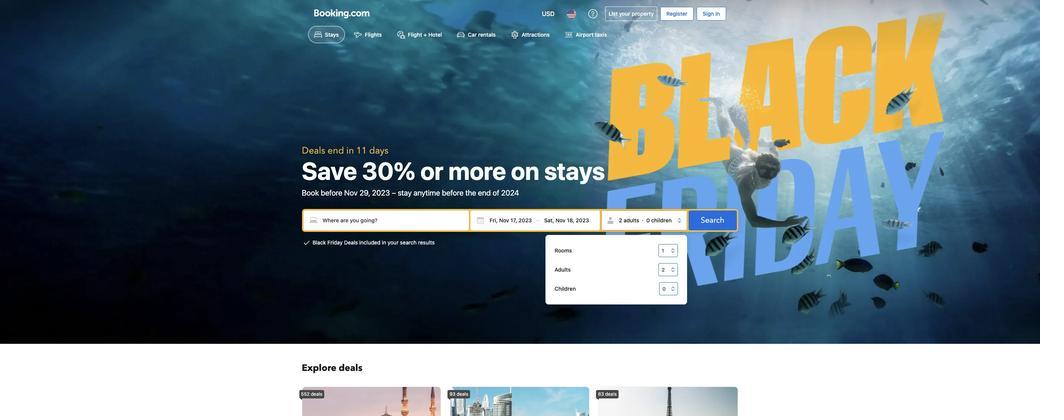 Task type: describe. For each thing, give the bounding box(es) containing it.
2024
[[501, 189, 519, 197]]

none search field containing search
[[302, 209, 738, 305]]

sign in link
[[697, 7, 726, 21]]

usd
[[542, 10, 555, 17]]

1 horizontal spatial your
[[619, 10, 631, 17]]

more
[[449, 156, 506, 186]]

book
[[302, 189, 319, 197]]

adults
[[624, 217, 639, 224]]

deals for explore deals
[[339, 363, 363, 375]]

days
[[369, 145, 389, 157]]

nov inside deals end in 11 days save 30% or more on stays book before nov 29, 2023 – stay anytime before the end of 2024
[[344, 189, 358, 197]]

taxis
[[595, 32, 607, 38]]

the
[[466, 189, 476, 197]]

2
[[619, 217, 622, 224]]

anytime
[[414, 189, 440, 197]]

83 deals
[[598, 392, 617, 398]]

1 vertical spatial end
[[478, 189, 491, 197]]

0 horizontal spatial your
[[388, 240, 399, 246]]

deals for 552 deals
[[311, 392, 322, 398]]

search button
[[689, 211, 737, 231]]

flight + hotel link
[[391, 26, 448, 43]]

1 horizontal spatial in
[[382, 240, 386, 246]]

552 deals
[[301, 392, 322, 398]]

deals for 83 deals
[[605, 392, 617, 398]]

deals inside deals end in 11 days save 30% or more on stays book before nov 29, 2023 – stay anytime before the end of 2024
[[302, 145, 325, 157]]

attractions link
[[505, 26, 556, 43]]

included
[[359, 240, 381, 246]]

2 adults · 0 children
[[619, 217, 672, 224]]

stay
[[398, 189, 412, 197]]

in inside "link"
[[716, 10, 720, 17]]

booking.com online hotel reservations image
[[314, 9, 369, 18]]

rooms
[[555, 248, 572, 254]]

2023 inside deals end in 11 days save 30% or more on stays book before nov 29, 2023 – stay anytime before the end of 2024
[[372, 189, 390, 197]]

stays
[[544, 156, 605, 186]]

sign
[[703, 10, 714, 17]]

adults
[[555, 267, 571, 273]]

11
[[356, 145, 367, 157]]

search
[[701, 215, 725, 226]]

2 before from the left
[[442, 189, 464, 197]]

93
[[450, 392, 456, 398]]

friday
[[328, 240, 343, 246]]

or
[[421, 156, 444, 186]]

flight + hotel
[[408, 32, 442, 38]]

2023 for sat, nov 18, 2023
[[576, 217, 589, 224]]

Type your destination search field
[[303, 211, 469, 231]]

usd button
[[537, 5, 559, 23]]

sat, nov 18, 2023
[[544, 217, 589, 224]]

register
[[667, 10, 688, 17]]

flights
[[365, 32, 382, 38]]

on
[[511, 156, 539, 186]]

list
[[609, 10, 618, 17]]

search
[[400, 240, 417, 246]]

stays
[[325, 32, 339, 38]]

airport
[[576, 32, 594, 38]]

fri,
[[490, 217, 498, 224]]

rentals
[[478, 32, 496, 38]]

2023 for fri, nov 17, 2023
[[519, 217, 532, 224]]

hotel
[[428, 32, 442, 38]]



Task type: locate. For each thing, give the bounding box(es) containing it.
1 horizontal spatial end
[[478, 189, 491, 197]]

end left "of"
[[478, 189, 491, 197]]

0 horizontal spatial nov
[[344, 189, 358, 197]]

your right list
[[619, 10, 631, 17]]

nov left 18,
[[556, 217, 566, 224]]

0 horizontal spatial in
[[346, 145, 354, 157]]

+
[[424, 32, 427, 38]]

nov left '17,'
[[499, 217, 509, 224]]

flights link
[[348, 26, 388, 43]]

car rentals link
[[451, 26, 502, 43]]

1 horizontal spatial nov
[[499, 217, 509, 224]]

explore deals
[[302, 363, 363, 375]]

deals
[[302, 145, 325, 157], [344, 240, 358, 246]]

1 vertical spatial in
[[346, 145, 354, 157]]

2 vertical spatial in
[[382, 240, 386, 246]]

svg image
[[544, 217, 552, 225]]

in inside deals end in 11 days save 30% or more on stays book before nov 29, 2023 – stay anytime before the end of 2024
[[346, 145, 354, 157]]

1 horizontal spatial before
[[442, 189, 464, 197]]

end
[[328, 145, 344, 157], [478, 189, 491, 197]]

2023 right 18,
[[576, 217, 589, 224]]

children
[[555, 286, 576, 292]]

black friday deals included in your search results
[[313, 240, 435, 246]]

nov
[[344, 189, 358, 197], [499, 217, 509, 224], [556, 217, 566, 224]]

2023 left –
[[372, 189, 390, 197]]

airport taxis link
[[559, 26, 613, 43]]

airport taxis
[[576, 32, 607, 38]]

property
[[632, 10, 654, 17]]

2023
[[372, 189, 390, 197], [519, 217, 532, 224], [576, 217, 589, 224]]

deals
[[339, 363, 363, 375], [311, 392, 322, 398], [457, 392, 468, 398], [605, 392, 617, 398]]

2 horizontal spatial in
[[716, 10, 720, 17]]

0
[[647, 217, 650, 224]]

0 horizontal spatial before
[[321, 189, 343, 197]]

black
[[313, 240, 326, 246]]

results
[[418, 240, 435, 246]]

svg image
[[477, 217, 484, 225]]

0 vertical spatial your
[[619, 10, 631, 17]]

·
[[642, 217, 644, 224]]

None search field
[[302, 209, 738, 305]]

in right included
[[382, 240, 386, 246]]

0 vertical spatial deals
[[302, 145, 325, 157]]

1 horizontal spatial deals
[[344, 240, 358, 246]]

in left 11
[[346, 145, 354, 157]]

stays link
[[308, 26, 345, 43]]

2023 right '17,'
[[519, 217, 532, 224]]

sat,
[[544, 217, 554, 224]]

nov for fri, nov 17, 2023
[[499, 217, 509, 224]]

attractions
[[522, 32, 550, 38]]

0 horizontal spatial end
[[328, 145, 344, 157]]

fri, nov 17, 2023
[[490, 217, 532, 224]]

17,
[[511, 217, 517, 224]]

car
[[468, 32, 477, 38]]

deals end in 11 days save 30% or more on stays book before nov 29, 2023 – stay anytime before the end of 2024
[[302, 145, 605, 197]]

1 vertical spatial your
[[388, 240, 399, 246]]

your left search
[[388, 240, 399, 246]]

list your property
[[609, 10, 654, 17]]

1 horizontal spatial 2023
[[519, 217, 532, 224]]

nov left 29,
[[344, 189, 358, 197]]

0 horizontal spatial deals
[[302, 145, 325, 157]]

before left the
[[442, 189, 464, 197]]

deals right 93
[[457, 392, 468, 398]]

nov for sat, nov 18, 2023
[[556, 217, 566, 224]]

1 before from the left
[[321, 189, 343, 197]]

18,
[[567, 217, 575, 224]]

in
[[716, 10, 720, 17], [346, 145, 354, 157], [382, 240, 386, 246]]

29,
[[360, 189, 370, 197]]

2 horizontal spatial nov
[[556, 217, 566, 224]]

deals right 83 on the right bottom of the page
[[605, 392, 617, 398]]

deals right explore
[[339, 363, 363, 375]]

flight
[[408, 32, 422, 38]]

30%
[[362, 156, 416, 186]]

in right the sign
[[716, 10, 720, 17]]

sign in
[[703, 10, 720, 17]]

children
[[651, 217, 672, 224]]

93 deals
[[450, 392, 468, 398]]

deals right 552
[[311, 392, 322, 398]]

car rentals
[[468, 32, 496, 38]]

list your property link
[[605, 7, 657, 21]]

before right book
[[321, 189, 343, 197]]

552
[[301, 392, 310, 398]]

0 vertical spatial in
[[716, 10, 720, 17]]

0 horizontal spatial 2023
[[372, 189, 390, 197]]

end left 11
[[328, 145, 344, 157]]

–
[[392, 189, 396, 197]]

83
[[598, 392, 604, 398]]

2 horizontal spatial 2023
[[576, 217, 589, 224]]

of
[[493, 189, 500, 197]]

save
[[302, 156, 357, 186]]

0 vertical spatial end
[[328, 145, 344, 157]]

register link
[[660, 7, 694, 21]]

explore
[[302, 363, 337, 375]]

before
[[321, 189, 343, 197], [442, 189, 464, 197]]

deals for 93 deals
[[457, 392, 468, 398]]

your
[[619, 10, 631, 17], [388, 240, 399, 246]]

1 vertical spatial deals
[[344, 240, 358, 246]]



Task type: vqa. For each thing, say whether or not it's contained in the screenshot.
OF
yes



